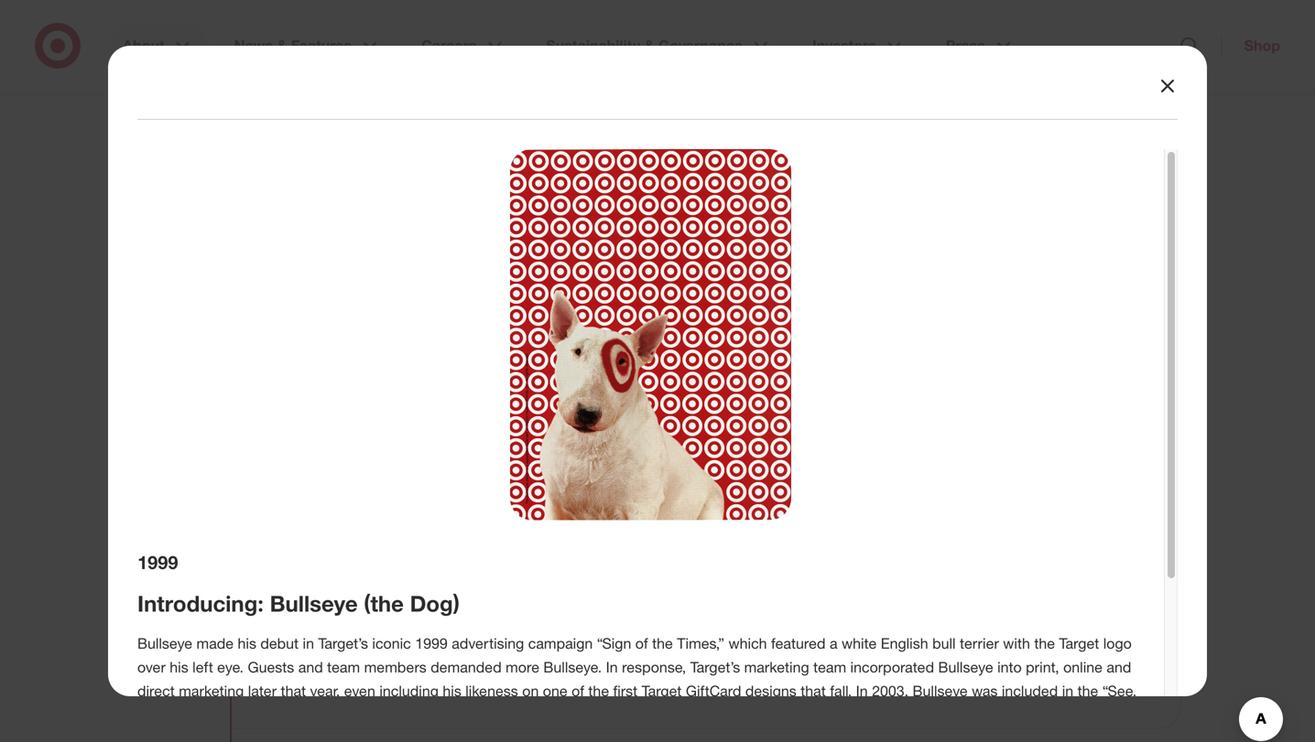 Task type: describe. For each thing, give the bounding box(es) containing it.
0 vertical spatial to
[[756, 247, 769, 265]]

more inside bullseye made his debut in target's iconic 1999 advertising campaign "sign of the times," which featured a white english bull terrier with the target logo over his left eye. guests and team members demanded more bullseye. in response, target's marketing team incorporated bullseye into print, online and direct marketing later that year, even including his likeness on one of the first target giftcard designs that fall. in 2003, bullseye was included in the "see. spot. save." advertising campaign. with that, his rise to fame was meteoric and cemented bullseye as part of american pop culture, and he soon became a fixture on red carpets, making appearances at events across the u.s. and beyond. today, multiple dogs can step into the role, training for at least six mo
[[506, 659, 539, 677]]

the up meteoric
[[588, 683, 609, 701]]

national
[[444, 247, 496, 265]]

bullseye up pop
[[913, 683, 968, 701]]

soon
[[1055, 707, 1087, 724]]

fixture
[[137, 730, 178, 743]]

bullseye.
[[544, 659, 602, 677]]

0 horizontal spatial became
[[375, 247, 428, 265]]

campaign
[[528, 635, 593, 653]]

0 vertical spatial advertising
[[452, 635, 524, 653]]

became inside bullseye made his debut in target's iconic 1999 advertising campaign "sign of the times," which featured a white english bull terrier with the target logo over his left eye. guests and team members demanded more bullseye. in response, target's marketing team incorporated bullseye into print, online and direct marketing later that year, even including his likeness on one of the first target giftcard designs that fall. in 2003, bullseye was included in the "see. spot. save." advertising campaign. with that, his rise to fame was meteoric and cemented bullseye as part of american pop culture, and he soon became a fixture on red carpets, making appearances at events across the u.s. and beyond. today, multiple dogs can step into the role, training for at least six mo
[[1091, 707, 1145, 724]]

2 team from the left
[[813, 659, 846, 677]]

0 horizontal spatial in
[[303, 635, 314, 653]]

the bull terrier became a national celebrity that brought the target brand to life.
[[276, 247, 795, 265]]

iconic
[[372, 635, 411, 653]]

1 vertical spatial of
[[572, 683, 584, 701]]

english
[[881, 635, 928, 653]]

the up response,
[[652, 635, 673, 653]]

bullseye made his debut in target's iconic 1999 advertising campaign "sign of the times," which featured a white english bull terrier with the target logo over his left eye. guests and team members demanded more bullseye. in response, target's marketing team incorporated bullseye into print, online and direct marketing later that year, even including his likeness on one of the first target giftcard designs that fall. in 2003, bullseye was included in the "see. spot. save." advertising campaign. with that, his rise to fame was meteoric and cemented bullseye as part of american pop culture, and he soon became a fixture on red carpets, making appearances at events across the u.s. and beyond. today, multiple dogs can step into the role, training for at least six mo
[[137, 635, 1157, 743]]

that,
[[402, 707, 431, 724]]

fame
[[503, 707, 536, 724]]

terrier inside bullseye made his debut in target's iconic 1999 advertising campaign "sign of the times," which featured a white english bull terrier with the target logo over his left eye. guests and team members demanded more bullseye. in response, target's marketing team incorporated bullseye into print, online and direct marketing later that year, even including his likeness on one of the first target giftcard designs that fall. in 2003, bullseye was included in the "see. spot. save." advertising campaign. with that, his rise to fame was meteoric and cemented bullseye as part of american pop culture, and he soon became a fixture on red carpets, making appearances at events across the u.s. and beyond. today, multiple dogs can step into the role, training for at least six mo
[[960, 635, 999, 653]]

spot.
[[137, 707, 172, 724]]

1 team from the left
[[327, 659, 360, 677]]

1 vertical spatial into
[[875, 730, 899, 743]]

the down online
[[1078, 683, 1098, 701]]

for
[[1013, 730, 1030, 743]]

0 vertical spatial 1999
[[137, 552, 178, 574]]

times,"
[[677, 635, 725, 653]]

one
[[543, 683, 568, 701]]

introducing: inside introducing: bullseye (the dog) button
[[276, 184, 486, 229]]

2 horizontal spatial of
[[840, 707, 853, 724]]

appearances
[[337, 730, 422, 743]]

certificates.
[[603, 603, 682, 621]]

meteoric
[[570, 707, 628, 724]]

2003,
[[872, 683, 909, 701]]

replacing
[[466, 603, 527, 621]]

made
[[196, 635, 234, 653]]

1995 link
[[129, 571, 193, 599]]

response,
[[622, 659, 686, 677]]

dog) inside button
[[730, 184, 813, 229]]

target up 'campaign'
[[531, 603, 571, 621]]

cemented
[[660, 707, 727, 724]]

learn
[[276, 641, 316, 659]]

likeness
[[466, 683, 518, 701]]

his left rise
[[435, 707, 454, 724]]

the left u.s. in the bottom of the page
[[538, 730, 559, 743]]

introducing: bullseye (the dog) button
[[276, 184, 813, 230]]

1 horizontal spatial marketing
[[744, 659, 809, 677]]

1995
[[136, 572, 185, 599]]

direct
[[137, 683, 175, 701]]

shop
[[1244, 37, 1280, 54]]

and up for
[[1006, 707, 1030, 724]]

0 horizontal spatial a
[[432, 247, 440, 265]]

to inside bullseye made his debut in target's iconic 1999 advertising campaign "sign of the times," which featured a white english bull terrier with the target logo over his left eye. guests and team members demanded more bullseye. in response, target's marketing team incorporated bullseye into print, online and direct marketing later that year, even including his likeness on one of the first target giftcard designs that fall. in 2003, bullseye was included in the "see. spot. save." advertising campaign. with that, his rise to fame was meteoric and cemented bullseye as part of american pop culture, and he soon became a fixture on red carpets, making appearances at events across the u.s. and beyond. today, multiple dogs can step into the role, training for at least six mo
[[486, 707, 499, 724]]

including
[[379, 683, 439, 701]]

print,
[[1026, 659, 1059, 677]]

guests
[[248, 659, 294, 677]]

step
[[842, 730, 871, 743]]

online
[[1063, 659, 1103, 677]]

0 horizontal spatial in
[[606, 659, 618, 677]]

part
[[809, 707, 836, 724]]

introducing: bullseye (the dog) dialog
[[0, 0, 1315, 743]]

shop link
[[1221, 37, 1280, 55]]

brand
[[714, 247, 752, 265]]

life.
[[773, 247, 795, 265]]

included
[[1002, 683, 1058, 701]]

debut
[[260, 635, 299, 653]]

debuted
[[344, 603, 399, 621]]

first
[[613, 683, 638, 701]]

0 horizontal spatial was
[[540, 707, 566, 724]]

0 vertical spatial bull
[[304, 247, 328, 265]]

demanded
[[431, 659, 502, 677]]

2 gift from the left
[[575, 603, 599, 621]]

and up "see.
[[1107, 659, 1131, 677]]

and down meteoric
[[592, 730, 617, 743]]

multiple
[[722, 730, 773, 743]]

target down response,
[[642, 683, 682, 701]]

six
[[1086, 730, 1104, 743]]

later
[[248, 683, 277, 701]]

the up print,
[[1034, 635, 1055, 653]]

0 horizontal spatial terrier
[[332, 247, 371, 265]]

0 vertical spatial of
[[635, 635, 648, 653]]

"see.
[[1103, 683, 1137, 701]]

2 at from the left
[[1034, 730, 1047, 743]]

designs
[[745, 683, 797, 701]]

stores,
[[419, 603, 462, 621]]

his down demanded at the bottom left of page
[[443, 683, 461, 701]]

making
[[285, 730, 333, 743]]

1 horizontal spatial into
[[997, 659, 1022, 677]]

even
[[344, 683, 375, 701]]

he
[[1034, 707, 1051, 724]]

and up beyond.
[[632, 707, 656, 724]]

bullseye up 'multiple'
[[731, 707, 786, 724]]

gift cards debuted in stores, replacing target gift certificates.
[[276, 603, 686, 621]]

1 vertical spatial marketing
[[179, 683, 244, 701]]



Task type: locate. For each thing, give the bounding box(es) containing it.
can
[[814, 730, 838, 743]]

the
[[645, 247, 666, 265], [652, 635, 673, 653], [1034, 635, 1055, 653], [588, 683, 609, 701], [1078, 683, 1098, 701], [538, 730, 559, 743], [903, 730, 924, 743]]

members
[[364, 659, 427, 677]]

0 horizontal spatial gift
[[276, 603, 299, 621]]

role,
[[928, 730, 956, 743]]

0 horizontal spatial at
[[427, 730, 439, 743]]

0 horizontal spatial into
[[875, 730, 899, 743]]

advertising
[[452, 635, 524, 653], [220, 707, 293, 724]]

0 horizontal spatial on
[[182, 730, 199, 743]]

1 horizontal spatial more
[[506, 659, 539, 677]]

over
[[137, 659, 166, 677]]

marketing down left
[[179, 683, 244, 701]]

carpets,
[[229, 730, 281, 743]]

2 vertical spatial of
[[840, 707, 853, 724]]

target's
[[318, 635, 368, 653], [690, 659, 740, 677]]

in down "sign
[[606, 659, 618, 677]]

1 horizontal spatial bull
[[932, 635, 956, 653]]

today,
[[677, 730, 718, 743]]

1 at from the left
[[427, 730, 439, 743]]

1 horizontal spatial target's
[[690, 659, 740, 677]]

0 vertical spatial terrier
[[332, 247, 371, 265]]

0 horizontal spatial dog)
[[410, 591, 460, 617]]

dog) up iconic
[[410, 591, 460, 617]]

that right later
[[281, 683, 306, 701]]

in right debut
[[303, 635, 314, 653]]

"sign
[[597, 635, 631, 653]]

with
[[1003, 635, 1030, 653]]

bull right the
[[304, 247, 328, 265]]

advertising up demanded at the bottom left of page
[[452, 635, 524, 653]]

2 vertical spatial in
[[1062, 683, 1074, 701]]

more down cards
[[320, 641, 356, 659]]

target's down cards
[[318, 635, 368, 653]]

to
[[756, 247, 769, 265], [486, 707, 499, 724]]

1 vertical spatial bull
[[932, 635, 956, 653]]

0 vertical spatial in
[[403, 603, 415, 621]]

a dog standing next to a sign image
[[921, 463, 1151, 692]]

became down "see.
[[1091, 707, 1145, 724]]

0 vertical spatial in
[[606, 659, 618, 677]]

gift up debut
[[276, 603, 299, 621]]

dog)
[[730, 184, 813, 229], [410, 591, 460, 617]]

0 horizontal spatial team
[[327, 659, 360, 677]]

of right one
[[572, 683, 584, 701]]

1 horizontal spatial gift
[[575, 603, 599, 621]]

bullseye
[[496, 184, 643, 229], [270, 591, 358, 617], [137, 635, 192, 653], [938, 659, 993, 677], [913, 683, 968, 701], [731, 707, 786, 724]]

giftcard
[[686, 683, 741, 701]]

events
[[443, 730, 486, 743]]

1 horizontal spatial of
[[635, 635, 648, 653]]

1 vertical spatial 1999
[[415, 635, 448, 653]]

1 gift from the left
[[276, 603, 299, 621]]

his left left
[[170, 659, 188, 677]]

white
[[842, 635, 877, 653]]

with
[[369, 707, 398, 724]]

gift up 'campaign'
[[575, 603, 599, 621]]

2 horizontal spatial that
[[801, 683, 826, 701]]

bullseye up the bull terrier became a national celebrity that brought the target brand to life.
[[496, 184, 643, 229]]

year,
[[310, 683, 340, 701]]

bull inside bullseye made his debut in target's iconic 1999 advertising campaign "sign of the times," which featured a white english bull terrier with the target logo over his left eye. guests and team members demanded more bullseye. in response, target's marketing team incorporated bullseye into print, online and direct marketing later that year, even including his likeness on one of the first target giftcard designs that fall. in 2003, bullseye was included in the "see. spot. save." advertising campaign. with that, his rise to fame was meteoric and cemented bullseye as part of american pop culture, and he soon became a fixture on red carpets, making appearances at events across the u.s. and beyond. today, multiple dogs can step into the role, training for at least six mo
[[932, 635, 956, 653]]

his up eye.
[[238, 635, 256, 653]]

(the inside dialog
[[364, 591, 404, 617]]

terrier right the
[[332, 247, 371, 265]]

0 horizontal spatial 1999
[[137, 552, 178, 574]]

1 horizontal spatial team
[[813, 659, 846, 677]]

at right for
[[1034, 730, 1047, 743]]

more up the likeness
[[506, 659, 539, 677]]

0 vertical spatial target's
[[318, 635, 368, 653]]

bullseye inside button
[[496, 184, 643, 229]]

dog) up life.
[[730, 184, 813, 229]]

1 vertical spatial advertising
[[220, 707, 293, 724]]

1 vertical spatial became
[[1091, 707, 1145, 724]]

of up response,
[[635, 635, 648, 653]]

introducing: inside 'introducing: bullseye (the dog)' dialog
[[137, 591, 264, 617]]

into down with
[[997, 659, 1022, 677]]

featured
[[771, 635, 826, 653]]

on
[[522, 683, 539, 701], [182, 730, 199, 743]]

learn more
[[276, 641, 356, 659]]

incorporated
[[850, 659, 934, 677]]

was up culture,
[[972, 683, 998, 701]]

more inside learn more button
[[320, 641, 356, 659]]

0 vertical spatial (the
[[653, 184, 720, 229]]

(the
[[653, 184, 720, 229], [364, 591, 404, 617]]

eye.
[[217, 659, 244, 677]]

red
[[203, 730, 224, 743]]

learn more button
[[276, 640, 385, 661]]

1 horizontal spatial in
[[856, 683, 868, 701]]

team up fall.
[[813, 659, 846, 677]]

and up "year,"
[[298, 659, 323, 677]]

brought
[[590, 247, 641, 265]]

the left role,
[[903, 730, 924, 743]]

1999
[[137, 552, 178, 574], [415, 635, 448, 653]]

beyond.
[[621, 730, 673, 743]]

gift
[[276, 603, 299, 621], [575, 603, 599, 621]]

left
[[192, 659, 213, 677]]

1 horizontal spatial to
[[756, 247, 769, 265]]

save."
[[176, 707, 216, 724]]

in right fall.
[[856, 683, 868, 701]]

in
[[606, 659, 618, 677], [856, 683, 868, 701]]

across
[[490, 730, 534, 743]]

0 vertical spatial introducing:
[[276, 184, 486, 229]]

1 horizontal spatial terrier
[[960, 635, 999, 653]]

was down one
[[540, 707, 566, 724]]

bull right english
[[932, 635, 956, 653]]

pop
[[923, 707, 949, 724]]

team up even
[[327, 659, 360, 677]]

became
[[375, 247, 428, 265], [1091, 707, 1145, 724]]

dog) inside dialog
[[410, 591, 460, 617]]

(the inside button
[[653, 184, 720, 229]]

1 vertical spatial (the
[[364, 591, 404, 617]]

that up the part
[[801, 683, 826, 701]]

introducing: bullseye (the dog) up the bull terrier became a national celebrity that brought the target brand to life.
[[276, 184, 813, 229]]

dogs
[[777, 730, 810, 743]]

was
[[972, 683, 998, 701], [540, 707, 566, 724]]

2 horizontal spatial in
[[1062, 683, 1074, 701]]

at
[[427, 730, 439, 743], [1034, 730, 1047, 743]]

0 horizontal spatial marketing
[[179, 683, 244, 701]]

american
[[857, 707, 919, 724]]

1 vertical spatial to
[[486, 707, 499, 724]]

marketing up designs
[[744, 659, 809, 677]]

training
[[960, 730, 1009, 743]]

at down that,
[[427, 730, 439, 743]]

a
[[432, 247, 440, 265], [830, 635, 838, 653], [1149, 707, 1156, 724]]

1 vertical spatial was
[[540, 707, 566, 724]]

into
[[997, 659, 1022, 677], [875, 730, 899, 743]]

1 vertical spatial in
[[303, 635, 314, 653]]

became left national
[[375, 247, 428, 265]]

campaign.
[[297, 707, 365, 724]]

of up step
[[840, 707, 853, 724]]

least
[[1051, 730, 1082, 743]]

marketing
[[744, 659, 809, 677], [179, 683, 244, 701]]

1 horizontal spatial (the
[[653, 184, 720, 229]]

introducing:
[[276, 184, 486, 229], [137, 591, 264, 617]]

1 vertical spatial dog)
[[410, 591, 460, 617]]

1 vertical spatial a
[[830, 635, 838, 653]]

that left brought
[[560, 247, 586, 265]]

logo
[[1103, 635, 1132, 653]]

1 horizontal spatial was
[[972, 683, 998, 701]]

and
[[298, 659, 323, 677], [1107, 659, 1131, 677], [632, 707, 656, 724], [1006, 707, 1030, 724], [592, 730, 617, 743]]

0 vertical spatial marketing
[[744, 659, 809, 677]]

0 vertical spatial into
[[997, 659, 1022, 677]]

0 vertical spatial a
[[432, 247, 440, 265]]

target up online
[[1059, 635, 1099, 653]]

(the up brand
[[653, 184, 720, 229]]

1 horizontal spatial on
[[522, 683, 539, 701]]

2 horizontal spatial a
[[1149, 707, 1156, 724]]

bullseye up 'over'
[[137, 635, 192, 653]]

1 horizontal spatial in
[[403, 603, 415, 621]]

cards
[[304, 603, 340, 621]]

on down save."
[[182, 730, 199, 743]]

0 horizontal spatial more
[[320, 641, 356, 659]]

0 horizontal spatial bull
[[304, 247, 328, 265]]

0 horizontal spatial to
[[486, 707, 499, 724]]

advertising up carpets,
[[220, 707, 293, 724]]

1 horizontal spatial advertising
[[452, 635, 524, 653]]

fall.
[[830, 683, 852, 701]]

terrier left with
[[960, 635, 999, 653]]

his
[[238, 635, 256, 653], [170, 659, 188, 677], [443, 683, 461, 701], [435, 707, 454, 724]]

bull
[[304, 247, 328, 265], [932, 635, 956, 653]]

introducing: bullseye (the dog) up debut
[[137, 591, 460, 617]]

1 horizontal spatial became
[[1091, 707, 1145, 724]]

celebrity
[[500, 247, 556, 265]]

(the up iconic
[[364, 591, 404, 617]]

bullseye up learn more
[[270, 591, 358, 617]]

into down american
[[875, 730, 899, 743]]

0 horizontal spatial (the
[[364, 591, 404, 617]]

target's up giftcard
[[690, 659, 740, 677]]

bullseye up culture,
[[938, 659, 993, 677]]

1 horizontal spatial a
[[830, 635, 838, 653]]

0 horizontal spatial introducing:
[[137, 591, 264, 617]]

to left life.
[[756, 247, 769, 265]]

more
[[320, 641, 356, 659], [506, 659, 539, 677]]

1 horizontal spatial introducing:
[[276, 184, 486, 229]]

1 vertical spatial terrier
[[960, 635, 999, 653]]

1 vertical spatial target's
[[690, 659, 740, 677]]

target left brand
[[670, 247, 710, 265]]

the
[[276, 247, 300, 265]]

2 vertical spatial a
[[1149, 707, 1156, 724]]

the right brought
[[645, 247, 666, 265]]

introducing: bullseye (the dog) inside dialog
[[137, 591, 460, 617]]

1 vertical spatial introducing:
[[137, 591, 264, 617]]

in left stores,
[[403, 603, 415, 621]]

1 vertical spatial introducing: bullseye (the dog)
[[137, 591, 460, 617]]

0 horizontal spatial of
[[572, 683, 584, 701]]

1 vertical spatial in
[[856, 683, 868, 701]]

0 vertical spatial dog)
[[730, 184, 813, 229]]

as
[[790, 707, 805, 724]]

u.s.
[[563, 730, 588, 743]]

0 horizontal spatial advertising
[[220, 707, 293, 724]]

1 horizontal spatial dog)
[[730, 184, 813, 229]]

1999 inside bullseye made his debut in target's iconic 1999 advertising campaign "sign of the times," which featured a white english bull terrier with the target logo over his left eye. guests and team members demanded more bullseye. in response, target's marketing team incorporated bullseye into print, online and direct marketing later that year, even including his likeness on one of the first target giftcard designs that fall. in 2003, bullseye was included in the "see. spot. save." advertising campaign. with that, his rise to fame was meteoric and cemented bullseye as part of american pop culture, and he soon became a fixture on red carpets, making appearances at events across the u.s. and beyond. today, multiple dogs can step into the role, training for at least six mo
[[415, 635, 448, 653]]

1 horizontal spatial 1999
[[415, 635, 448, 653]]

1 horizontal spatial that
[[560, 247, 586, 265]]

0 vertical spatial on
[[522, 683, 539, 701]]

0 vertical spatial became
[[375, 247, 428, 265]]

a left national
[[432, 247, 440, 265]]

on left one
[[522, 683, 539, 701]]

a right soon
[[1149, 707, 1156, 724]]

0 horizontal spatial target's
[[318, 635, 368, 653]]

a left white
[[830, 635, 838, 653]]

of
[[635, 635, 648, 653], [572, 683, 584, 701], [840, 707, 853, 724]]

target
[[670, 247, 710, 265], [531, 603, 571, 621], [1059, 635, 1099, 653], [642, 683, 682, 701]]

0 vertical spatial introducing: bullseye (the dog)
[[276, 184, 813, 229]]

1 vertical spatial on
[[182, 730, 199, 743]]

culture,
[[953, 707, 1002, 724]]

1 horizontal spatial at
[[1034, 730, 1047, 743]]

0 vertical spatial was
[[972, 683, 998, 701]]

which
[[729, 635, 767, 653]]

to right rise
[[486, 707, 499, 724]]

0 horizontal spatial that
[[281, 683, 306, 701]]

rise
[[458, 707, 482, 724]]

terrier
[[332, 247, 371, 265], [960, 635, 999, 653]]

in up soon
[[1062, 683, 1074, 701]]



Task type: vqa. For each thing, say whether or not it's contained in the screenshot.
FAME
yes



